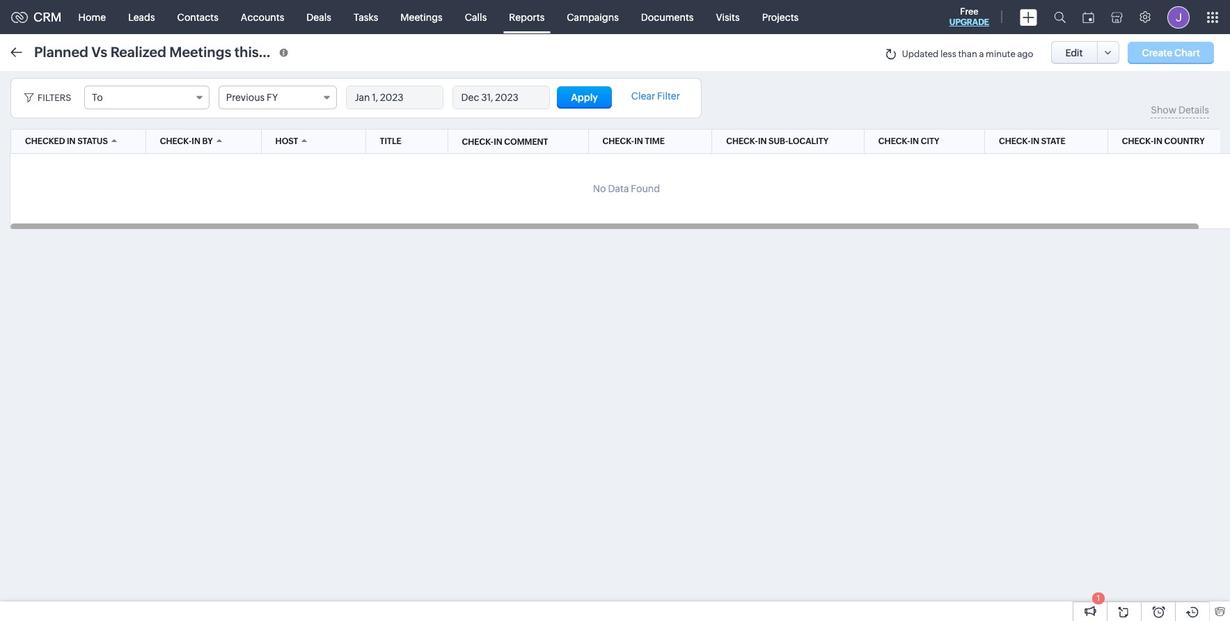 Task type: describe. For each thing, give the bounding box(es) containing it.
campaigns
[[567, 11, 619, 23]]

title
[[380, 137, 402, 146]]

projects link
[[751, 0, 810, 34]]

tasks link
[[343, 0, 390, 34]]

accounts link
[[230, 0, 296, 34]]

no
[[593, 183, 606, 194]]

in for status
[[67, 137, 76, 146]]

fy
[[267, 92, 278, 103]]

chart
[[1175, 47, 1201, 58]]

by
[[202, 137, 213, 146]]

1 mmm d, yyyy text field from the left
[[347, 86, 443, 109]]

logo image
[[11, 11, 28, 23]]

crm link
[[11, 10, 62, 24]]

projects
[[762, 11, 799, 23]]

vs
[[91, 44, 107, 60]]

profile image
[[1168, 6, 1190, 28]]

create menu element
[[1012, 0, 1046, 34]]

reports link
[[498, 0, 556, 34]]

create chart
[[1143, 47, 1201, 58]]

1 vertical spatial meetings
[[169, 44, 231, 60]]

leads link
[[117, 0, 166, 34]]

previous
[[226, 92, 265, 103]]

updated less than a minute ago
[[902, 49, 1034, 59]]

clear filter
[[632, 91, 680, 102]]

planned vs realized meetings this month
[[34, 44, 305, 60]]

planned
[[34, 44, 88, 60]]

2 mmm d, yyyy text field from the left
[[453, 86, 549, 109]]

edit button
[[1051, 41, 1098, 64]]

apply button
[[557, 86, 612, 109]]

upgrade
[[950, 17, 990, 27]]

check- for check-in time
[[603, 137, 635, 146]]

locality
[[789, 137, 829, 146]]

in for comment
[[494, 137, 503, 147]]

tasks
[[354, 11, 378, 23]]

home link
[[67, 0, 117, 34]]

filters
[[38, 93, 71, 103]]

visits
[[716, 11, 740, 23]]

less
[[941, 49, 957, 59]]

1
[[1097, 594, 1101, 602]]

check-in by
[[160, 137, 213, 146]]

crm
[[33, 10, 62, 24]]

create menu image
[[1020, 9, 1038, 25]]

check-in time
[[603, 137, 665, 146]]

check-in state
[[999, 137, 1066, 146]]

campaigns link
[[556, 0, 630, 34]]

profile element
[[1160, 0, 1199, 34]]

calls
[[465, 11, 487, 23]]

filter
[[657, 91, 680, 102]]

a
[[979, 49, 984, 59]]

accounts
[[241, 11, 284, 23]]

check-in sub-locality
[[727, 137, 829, 146]]

calls link
[[454, 0, 498, 34]]

edit
[[1066, 47, 1083, 58]]

documents link
[[630, 0, 705, 34]]

deals
[[307, 11, 331, 23]]

data
[[608, 183, 629, 194]]



Task type: vqa. For each thing, say whether or not it's contained in the screenshot.
campaigns link
yes



Task type: locate. For each thing, give the bounding box(es) containing it.
no data found
[[593, 183, 660, 194]]

checked in status
[[25, 137, 108, 146]]

in for state
[[1031, 137, 1040, 146]]

reports
[[509, 11, 545, 23]]

in for country
[[1154, 137, 1163, 146]]

time
[[645, 137, 665, 146]]

calendar image
[[1083, 11, 1095, 23]]

in left time
[[635, 137, 643, 146]]

check-in city
[[879, 137, 940, 146]]

in left status at the left top of the page
[[67, 137, 76, 146]]

meetings down contacts link
[[169, 44, 231, 60]]

0 horizontal spatial meetings
[[169, 44, 231, 60]]

1 in from the left
[[67, 137, 76, 146]]

check- left the "state"
[[999, 137, 1031, 146]]

in left by
[[192, 137, 201, 146]]

1 check- from the left
[[160, 137, 192, 146]]

check- left city
[[879, 137, 911, 146]]

6 check- from the left
[[1122, 137, 1154, 146]]

realized
[[110, 44, 166, 60]]

7 check- from the left
[[462, 137, 494, 147]]

1 horizontal spatial mmm d, yyyy text field
[[453, 86, 549, 109]]

in left sub-
[[758, 137, 767, 146]]

4 in from the left
[[758, 137, 767, 146]]

mmm d, yyyy text field up title
[[347, 86, 443, 109]]

check- for check-in comment
[[462, 137, 494, 147]]

8 in from the left
[[494, 137, 503, 147]]

2 in from the left
[[192, 137, 201, 146]]

in
[[67, 137, 76, 146], [192, 137, 201, 146], [635, 137, 643, 146], [758, 137, 767, 146], [911, 137, 919, 146], [1031, 137, 1040, 146], [1154, 137, 1163, 146], [494, 137, 503, 147]]

state
[[1042, 137, 1066, 146]]

in left the country
[[1154, 137, 1163, 146]]

check- left sub-
[[727, 137, 758, 146]]

status
[[77, 137, 108, 146]]

check- for check-in state
[[999, 137, 1031, 146]]

5 in from the left
[[911, 137, 919, 146]]

ago
[[1018, 49, 1034, 59]]

search element
[[1046, 0, 1075, 34]]

check-in country
[[1122, 137, 1205, 146]]

in left the 'comment'
[[494, 137, 503, 147]]

check- for check-in country
[[1122, 137, 1154, 146]]

7 in from the left
[[1154, 137, 1163, 146]]

check- left the country
[[1122, 137, 1154, 146]]

check- for check-in sub-locality
[[727, 137, 758, 146]]

create chart button
[[1129, 41, 1215, 64]]

check-
[[160, 137, 192, 146], [603, 137, 635, 146], [727, 137, 758, 146], [879, 137, 911, 146], [999, 137, 1031, 146], [1122, 137, 1154, 146], [462, 137, 494, 147]]

mmm d, yyyy text field up 'check-in comment'
[[453, 86, 549, 109]]

meetings link
[[390, 0, 454, 34]]

documents
[[641, 11, 694, 23]]

check- for check-in city
[[879, 137, 911, 146]]

free upgrade
[[950, 6, 990, 27]]

home
[[78, 11, 106, 23]]

in for time
[[635, 137, 643, 146]]

contacts
[[177, 11, 219, 23]]

3 in from the left
[[635, 137, 643, 146]]

clear
[[632, 91, 656, 102]]

5 check- from the left
[[999, 137, 1031, 146]]

meetings
[[401, 11, 443, 23], [169, 44, 231, 60]]

to
[[92, 92, 103, 103]]

check- for check-in by
[[160, 137, 192, 146]]

city
[[921, 137, 940, 146]]

deals link
[[296, 0, 343, 34]]

0 vertical spatial meetings
[[401, 11, 443, 23]]

check- left time
[[603, 137, 635, 146]]

minute
[[986, 49, 1016, 59]]

in for sub-
[[758, 137, 767, 146]]

in for city
[[911, 137, 919, 146]]

create
[[1143, 47, 1173, 58]]

than
[[959, 49, 978, 59]]

Previous FY field
[[219, 86, 337, 109]]

contacts link
[[166, 0, 230, 34]]

3 check- from the left
[[727, 137, 758, 146]]

sub-
[[769, 137, 789, 146]]

4 check- from the left
[[879, 137, 911, 146]]

meetings left calls link
[[401, 11, 443, 23]]

previous fy
[[226, 92, 278, 103]]

MMM D, YYYY text field
[[347, 86, 443, 109], [453, 86, 549, 109]]

country
[[1165, 137, 1205, 146]]

checked
[[25, 137, 65, 146]]

host
[[276, 137, 298, 146]]

0 horizontal spatial mmm d, yyyy text field
[[347, 86, 443, 109]]

visits link
[[705, 0, 751, 34]]

check- left the 'comment'
[[462, 137, 494, 147]]

comment
[[504, 137, 548, 147]]

updated
[[902, 49, 939, 59]]

leads
[[128, 11, 155, 23]]

1 horizontal spatial meetings
[[401, 11, 443, 23]]

check- left by
[[160, 137, 192, 146]]

apply
[[571, 92, 598, 103]]

6 in from the left
[[1031, 137, 1040, 146]]

search image
[[1054, 11, 1066, 23]]

check-in comment
[[462, 137, 548, 147]]

To field
[[84, 86, 210, 109]]

found
[[631, 183, 660, 194]]

2 check- from the left
[[603, 137, 635, 146]]

in left city
[[911, 137, 919, 146]]

month
[[262, 44, 305, 60]]

this
[[234, 44, 259, 60]]

in left the "state"
[[1031, 137, 1040, 146]]

free
[[961, 6, 979, 17]]

in for by
[[192, 137, 201, 146]]



